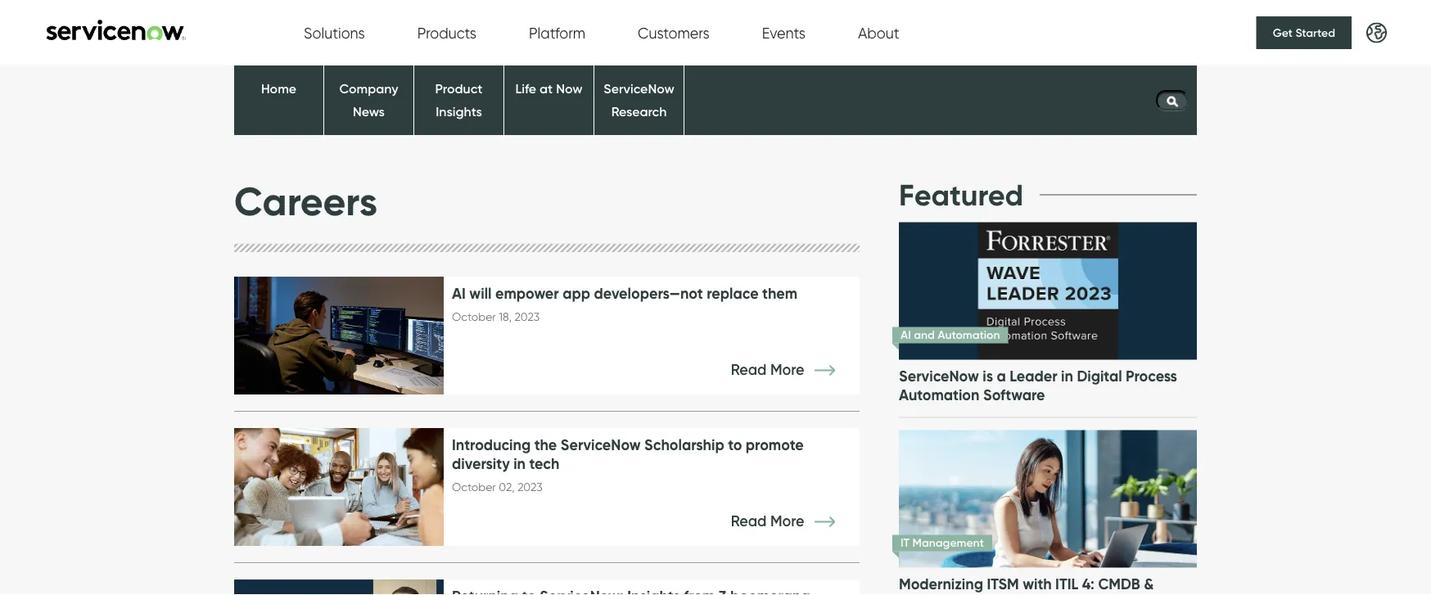 Task type: describe. For each thing, give the bounding box(es) containing it.
automation inside servicenow is a leader in digital process automation software
[[899, 386, 980, 405]]

read for promote
[[731, 512, 767, 531]]

servicenow research
[[604, 81, 675, 120]]

Search text field
[[1156, 90, 1189, 110]]

with
[[1023, 575, 1052, 594]]

read more for introducing the servicenow scholarship to promote diversity in tech
[[731, 512, 808, 531]]

in inside introducing the servicenow scholarship to promote diversity in tech october 02, 2023
[[514, 455, 526, 473]]

app
[[563, 284, 590, 303]]

cmdb
[[1099, 575, 1141, 594]]

02,
[[499, 481, 515, 494]]

product
[[435, 81, 483, 97]]

4:
[[1082, 575, 1095, 594]]

ai for will
[[452, 284, 466, 303]]

configuration management: woman in front of high-rise window working on a laptop image
[[896, 414, 1200, 585]]

company news
[[339, 81, 399, 120]]

servicenow for research
[[604, 81, 675, 97]]

news
[[353, 103, 385, 120]]

life at now
[[515, 81, 583, 97]]

18,
[[499, 310, 512, 324]]

modernizing itsm with itil 4: cmdb & service configuration management
[[899, 575, 1154, 595]]

in inside servicenow is a leader in digital process automation software
[[1061, 367, 1074, 386]]

life at now link
[[515, 81, 583, 97]]

customers
[[638, 24, 710, 42]]

app developers: man looking at code on three monitors image
[[234, 277, 444, 395]]

servicenow for is
[[899, 367, 979, 386]]

management
[[1046, 594, 1139, 595]]

platform button
[[529, 24, 586, 42]]

replace
[[707, 284, 759, 303]]

software
[[983, 386, 1045, 405]]

read more link for ai will empower app developers—not replace them
[[731, 361, 860, 379]]

0 vertical spatial automation
[[938, 328, 1000, 342]]

2023 inside ai will empower app developers—not replace them october 18, 2023
[[515, 310, 540, 324]]

servicenow is a leader in digital process automation software
[[899, 367, 1178, 405]]

read more for ai will empower app developers—not replace them
[[731, 361, 808, 379]]

empower
[[495, 284, 559, 303]]

leader
[[1010, 367, 1058, 386]]

it management
[[901, 536, 984, 550]]

introducing the servicenow scholarship to promote diversity in tech october 02, 2023
[[452, 436, 804, 494]]

scholarship
[[645, 436, 724, 454]]

products button
[[417, 24, 477, 42]]

get started
[[1273, 25, 1336, 40]]

them
[[763, 284, 798, 303]]

home link
[[261, 81, 297, 97]]

product insights
[[435, 81, 483, 120]]

ai and automation
[[901, 328, 1000, 342]]

process
[[1126, 367, 1178, 386]]

about button
[[858, 24, 900, 42]]

company
[[339, 81, 399, 97]]

october inside ai will empower app developers—not replace them october 18, 2023
[[452, 310, 496, 324]]

customers button
[[638, 24, 710, 42]]

product insights link
[[435, 81, 483, 120]]

platform
[[529, 24, 586, 42]]

events button
[[762, 24, 806, 42]]

products
[[417, 24, 477, 42]]



Task type: locate. For each thing, give the bounding box(es) containing it.
3 boomerang employees who returned to servicenow image
[[234, 580, 444, 595]]

forrester wave leader 2023: digital process automation software image
[[896, 206, 1200, 377]]

ai left and
[[901, 328, 911, 342]]

ai inside ai will empower app developers—not replace them october 18, 2023
[[452, 284, 466, 303]]

in
[[1061, 367, 1074, 386], [514, 455, 526, 473]]

1 read more from the top
[[731, 361, 808, 379]]

read more link for introducing the servicenow scholarship to promote diversity in tech
[[731, 512, 860, 531]]

featured
[[899, 176, 1024, 213]]

will
[[470, 284, 492, 303]]

1 read from the top
[[731, 361, 767, 379]]

0 horizontal spatial in
[[514, 455, 526, 473]]

solutions
[[304, 24, 365, 42]]

0 vertical spatial in
[[1061, 367, 1074, 386]]

company news link
[[339, 81, 399, 120]]

digital
[[1077, 367, 1122, 386]]

1 vertical spatial october
[[452, 481, 496, 494]]

read more
[[731, 361, 808, 379], [731, 512, 808, 531]]

1 horizontal spatial ai
[[901, 328, 911, 342]]

life
[[515, 81, 536, 97]]

it
[[901, 536, 910, 550]]

in left tech
[[514, 455, 526, 473]]

1 vertical spatial more
[[771, 512, 805, 531]]

0 horizontal spatial ai
[[452, 284, 466, 303]]

read more up promote
[[731, 361, 808, 379]]

1 vertical spatial 2023
[[518, 481, 543, 494]]

2 read more from the top
[[731, 512, 808, 531]]

management
[[913, 536, 984, 550]]

servicenow research link
[[604, 81, 675, 120]]

read down to
[[731, 512, 767, 531]]

automation right and
[[938, 328, 1000, 342]]

None search field
[[1148, 86, 1197, 115]]

careers
[[234, 176, 378, 226]]

more
[[771, 361, 805, 379], [771, 512, 805, 531]]

a
[[997, 367, 1006, 386]]

servicenow
[[604, 81, 675, 97], [899, 367, 979, 386], [561, 436, 641, 454]]

automation down ai and automation
[[899, 386, 980, 405]]

itil
[[1056, 575, 1079, 594]]

2 more from the top
[[771, 512, 805, 531]]

1 horizontal spatial in
[[1061, 367, 1074, 386]]

1 vertical spatial read more
[[731, 512, 808, 531]]

the
[[534, 436, 557, 454]]

read
[[731, 361, 767, 379], [731, 512, 767, 531]]

&
[[1144, 575, 1154, 594]]

1 vertical spatial in
[[514, 455, 526, 473]]

and
[[914, 328, 935, 342]]

started
[[1296, 25, 1336, 40]]

2023 right 18,
[[515, 310, 540, 324]]

in left digital
[[1061, 367, 1074, 386]]

home
[[261, 81, 297, 97]]

diversity
[[452, 455, 510, 473]]

1 more from the top
[[771, 361, 805, 379]]

ai
[[452, 284, 466, 303], [901, 328, 911, 342]]

events
[[762, 24, 806, 42]]

research
[[611, 103, 667, 120]]

service
[[899, 594, 947, 595]]

more down promote
[[771, 512, 805, 531]]

1 vertical spatial read
[[731, 512, 767, 531]]

is
[[983, 367, 993, 386]]

0 vertical spatial more
[[771, 361, 805, 379]]

0 vertical spatial 2023
[[515, 310, 540, 324]]

servicenow down ai and automation
[[899, 367, 979, 386]]

1 vertical spatial servicenow
[[899, 367, 979, 386]]

servicenow up research
[[604, 81, 675, 97]]

2 october from the top
[[452, 481, 496, 494]]

get started link
[[1257, 16, 1352, 49]]

1 vertical spatial ai
[[901, 328, 911, 342]]

october down will
[[452, 310, 496, 324]]

promote
[[746, 436, 804, 454]]

servicenow inside introducing the servicenow scholarship to promote diversity in tech october 02, 2023
[[561, 436, 641, 454]]

servicenow inside servicenow is a leader in digital process automation software
[[899, 367, 979, 386]]

2 vertical spatial servicenow
[[561, 436, 641, 454]]

0 vertical spatial servicenow
[[604, 81, 675, 97]]

read up to
[[731, 361, 767, 379]]

developers—not
[[594, 284, 703, 303]]

2023
[[515, 310, 540, 324], [518, 481, 543, 494]]

read more link up promote
[[731, 361, 860, 379]]

1 vertical spatial automation
[[899, 386, 980, 405]]

read for replace
[[731, 361, 767, 379]]

ai left will
[[452, 284, 466, 303]]

about
[[858, 24, 900, 42]]

0 vertical spatial october
[[452, 310, 496, 324]]

itsm
[[987, 575, 1019, 594]]

more for ai will empower app developers—not replace them
[[771, 361, 805, 379]]

october down diversity at bottom left
[[452, 481, 496, 494]]

0 vertical spatial read more
[[731, 361, 808, 379]]

october
[[452, 310, 496, 324], [452, 481, 496, 494]]

2 read more link from the top
[[731, 512, 860, 531]]

solutions button
[[304, 24, 365, 42]]

modernizing
[[899, 575, 983, 594]]

1 read more link from the top
[[731, 361, 860, 379]]

more up promote
[[771, 361, 805, 379]]

2023 right 02, in the left bottom of the page
[[518, 481, 543, 494]]

introducing
[[452, 436, 531, 454]]

ai will empower app developers—not replace them october 18, 2023
[[452, 284, 798, 324]]

servicenow scholarship for diversity in tech: college students gathered around a laptop image
[[234, 429, 444, 546]]

configuration
[[951, 594, 1043, 595]]

to
[[728, 436, 742, 454]]

ai for and
[[901, 328, 911, 342]]

1 october from the top
[[452, 310, 496, 324]]

read more link down promote
[[731, 512, 860, 531]]

now
[[556, 81, 583, 97]]

2 read from the top
[[731, 512, 767, 531]]

0 vertical spatial read more link
[[731, 361, 860, 379]]

at
[[540, 81, 553, 97]]

more for introducing the servicenow scholarship to promote diversity in tech
[[771, 512, 805, 531]]

2023 inside introducing the servicenow scholarship to promote diversity in tech october 02, 2023
[[518, 481, 543, 494]]

0 vertical spatial ai
[[452, 284, 466, 303]]

insights
[[436, 103, 482, 120]]

tech
[[529, 455, 560, 473]]

0 vertical spatial read
[[731, 361, 767, 379]]

october inside introducing the servicenow scholarship to promote diversity in tech october 02, 2023
[[452, 481, 496, 494]]

get
[[1273, 25, 1293, 40]]

servicenow right "the"
[[561, 436, 641, 454]]

read more link
[[731, 361, 860, 379], [731, 512, 860, 531]]

automation
[[938, 328, 1000, 342], [899, 386, 980, 405]]

1 vertical spatial read more link
[[731, 512, 860, 531]]

read more down promote
[[731, 512, 808, 531]]



Task type: vqa. For each thing, say whether or not it's contained in the screenshot.
READ MORE corresponding to Introducing the ServiceNow Scholarship to promote diversity in tech
yes



